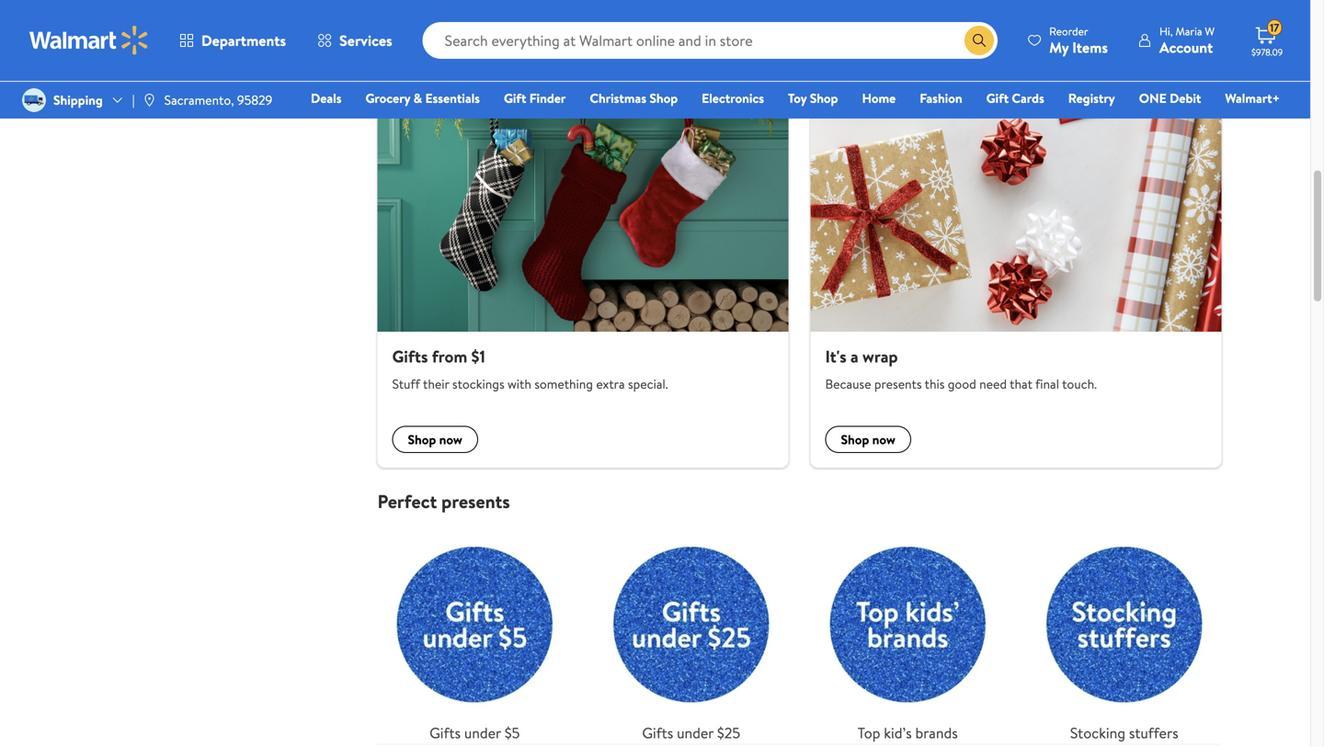 Task type: describe. For each thing, give the bounding box(es) containing it.
something
[[535, 375, 593, 393]]

gifts from $1 stuff their stockings with something extra special.
[[392, 346, 668, 393]]

electronics link
[[694, 88, 773, 108]]

stocking stuffers
[[1071, 724, 1179, 744]]

grocery & essentials
[[366, 89, 480, 107]]

fashion
[[920, 89, 963, 107]]

cards
[[1012, 89, 1045, 107]]

hi,
[[1160, 23, 1173, 39]]

christmas shop link
[[582, 88, 686, 108]]

sacramento, 95829
[[164, 91, 273, 109]]

toy
[[788, 89, 807, 107]]

gift finder link
[[496, 88, 574, 108]]

christmas shop
[[590, 89, 678, 107]]

shipping up finder
[[553, 45, 592, 61]]

this
[[925, 375, 945, 393]]

final
[[1036, 375, 1060, 393]]

gifts from $1 list item
[[367, 102, 800, 468]]

w
[[1205, 23, 1215, 39]]

departments
[[201, 30, 286, 51]]

gifts for $25
[[642, 724, 674, 744]]

2 delivery from the left
[[1132, 19, 1172, 35]]

search icon image
[[972, 33, 987, 48]]

gift cards link
[[978, 88, 1053, 108]]

need
[[980, 375, 1007, 393]]

electronics
[[702, 89, 764, 107]]

0 horizontal spatial 1-day shipping
[[385, 19, 451, 35]]

2 pickup from the left
[[1089, 19, 1120, 35]]

stocking stuffers link
[[1028, 528, 1222, 745]]

deals link
[[303, 88, 350, 108]]

reorder
[[1050, 23, 1089, 39]]

finder
[[530, 89, 566, 107]]

$1
[[471, 346, 486, 369]]

essentials
[[425, 89, 480, 107]]

one debit
[[1140, 89, 1202, 107]]

1 pickup from the left
[[526, 19, 558, 35]]

wrap
[[863, 346, 898, 369]]

grocery & essentials link
[[357, 88, 488, 108]]

one debit link
[[1131, 88, 1210, 108]]

walmart image
[[29, 26, 149, 55]]

it's a wrap list item
[[800, 102, 1233, 468]]

shipping left reorder
[[977, 19, 1017, 35]]

departments button
[[164, 18, 302, 63]]

stuff
[[392, 375, 420, 393]]

christmas
[[590, 89, 647, 107]]

shop inside gifts from $1 'list item'
[[408, 431, 436, 449]]

debit
[[1170, 89, 1202, 107]]

shop now for a
[[841, 431, 896, 449]]

walmart+ link
[[1217, 88, 1289, 108]]

gifts under $5
[[430, 724, 520, 744]]

touch.
[[1063, 375, 1097, 393]]

toy shop link
[[780, 88, 847, 108]]

gifts under $25 link
[[594, 528, 789, 745]]

under for $5
[[464, 724, 501, 744]]

now for wrap
[[873, 431, 896, 449]]

one
[[1140, 89, 1167, 107]]

toy shop
[[788, 89, 838, 107]]

services button
[[302, 18, 408, 63]]

reorder my items
[[1050, 23, 1108, 57]]

maria
[[1176, 23, 1203, 39]]

2 horizontal spatial 1-
[[666, 19, 674, 35]]

day up "christmas shop"
[[674, 19, 691, 35]]

with
[[508, 375, 532, 393]]

services
[[340, 30, 392, 51]]

from
[[432, 346, 468, 369]]

gifts under $25
[[642, 724, 741, 744]]

deals
[[311, 89, 342, 107]]

$5
[[505, 724, 520, 744]]

day right services
[[393, 19, 409, 35]]

that
[[1010, 375, 1033, 393]]

registry
[[1069, 89, 1116, 107]]

gift for gift cards
[[987, 89, 1009, 107]]

1 vertical spatial presents
[[442, 489, 510, 515]]

$978.09
[[1252, 46, 1283, 58]]

$25
[[717, 724, 741, 744]]

top kid's brands link
[[811, 528, 1005, 745]]

list containing gifts from $1
[[367, 102, 1233, 468]]

extra
[[596, 375, 625, 393]]

their
[[423, 375, 449, 393]]

 image for shipping
[[22, 88, 46, 112]]

shop now for from
[[408, 431, 463, 449]]

&
[[414, 89, 422, 107]]

2 horizontal spatial 1-day shipping
[[666, 19, 733, 35]]

it's a wrap because presents this good need that final touch.
[[826, 346, 1097, 393]]

home
[[862, 89, 896, 107]]



Task type: vqa. For each thing, say whether or not it's contained in the screenshot.
Christmas Shop link
yes



Task type: locate. For each thing, give the bounding box(es) containing it.
day
[[393, 19, 409, 35], [674, 19, 691, 35], [817, 19, 834, 35], [958, 19, 974, 35], [534, 45, 550, 61]]

Search search field
[[423, 22, 998, 59]]

sacramento,
[[164, 91, 234, 109]]

gifts left $5
[[430, 724, 461, 744]]

presents
[[875, 375, 922, 393], [442, 489, 510, 515]]

gifts for $1
[[392, 346, 428, 369]]

shipping
[[53, 91, 103, 109]]

1 horizontal spatial 1-day shipping
[[526, 45, 592, 61]]

0 horizontal spatial gifts
[[392, 346, 428, 369]]

1 horizontal spatial gifts
[[430, 724, 461, 744]]

pickup
[[526, 19, 558, 35], [1089, 19, 1120, 35]]

2-
[[807, 19, 817, 35], [948, 19, 958, 35]]

0 horizontal spatial shop now
[[408, 431, 463, 449]]

1 2- from the left
[[807, 19, 817, 35]]

1 horizontal spatial now
[[873, 431, 896, 449]]

gifts for $5
[[430, 724, 461, 744]]

home link
[[854, 88, 904, 108]]

gifts up stuff
[[392, 346, 428, 369]]

list
[[367, 102, 1233, 468], [367, 513, 1233, 745]]

shop now down the because
[[841, 431, 896, 449]]

day up 'toy shop'
[[817, 19, 834, 35]]

2 2-day shipping from the left
[[948, 19, 1017, 35]]

1- up grocery
[[385, 19, 393, 35]]

it's
[[826, 346, 847, 369]]

0 horizontal spatial 2-
[[807, 19, 817, 35]]

1 vertical spatial list
[[367, 513, 1233, 745]]

|
[[132, 91, 135, 109]]

shop down 'their'
[[408, 431, 436, 449]]

perfect
[[378, 489, 437, 515]]

gift inside 'link'
[[504, 89, 527, 107]]

account
[[1160, 37, 1214, 57]]

delivery
[[569, 19, 609, 35], [1132, 19, 1172, 35]]

0 horizontal spatial under
[[464, 724, 501, 744]]

my
[[1050, 37, 1069, 57]]

gift for gift finder
[[504, 89, 527, 107]]

gift
[[504, 89, 527, 107], [987, 89, 1009, 107]]

now inside it's a wrap 'list item'
[[873, 431, 896, 449]]

because
[[826, 375, 872, 393]]

top kid's brands
[[858, 724, 958, 744]]

1 under from the left
[[464, 724, 501, 744]]

now for $1
[[439, 431, 463, 449]]

0 horizontal spatial pickup
[[526, 19, 558, 35]]

0 horizontal spatial gift
[[504, 89, 527, 107]]

shipping right services
[[412, 19, 451, 35]]

gifts under $5 link
[[378, 528, 572, 745]]

1 horizontal spatial shop now
[[841, 431, 896, 449]]

0 horizontal spatial now
[[439, 431, 463, 449]]

pickup up items
[[1089, 19, 1120, 35]]

shop right christmas
[[650, 89, 678, 107]]

2 list from the top
[[367, 513, 1233, 745]]

under left the $25
[[677, 724, 714, 744]]

gifts left the $25
[[642, 724, 674, 744]]

1 list from the top
[[367, 102, 1233, 468]]

2-day shipping up the 'gift cards' "link"
[[948, 19, 1017, 35]]

shop right the toy
[[810, 89, 838, 107]]

1 horizontal spatial pickup
[[1089, 19, 1120, 35]]

1 horizontal spatial 2-day shipping
[[948, 19, 1017, 35]]

 image right |
[[142, 93, 157, 108]]

1-day shipping up &
[[385, 19, 451, 35]]

day up finder
[[534, 45, 550, 61]]

gift left finder
[[504, 89, 527, 107]]

1 horizontal spatial under
[[677, 724, 714, 744]]

shop now down 'their'
[[408, 431, 463, 449]]

hi, maria w account
[[1160, 23, 1215, 57]]

2- left search icon
[[948, 19, 958, 35]]

0 horizontal spatial presents
[[442, 489, 510, 515]]

shipping up electronics link
[[693, 19, 733, 35]]

stocking
[[1071, 724, 1126, 744]]

1 horizontal spatial presents
[[875, 375, 922, 393]]

1 horizontal spatial  image
[[142, 93, 157, 108]]

list containing gifts under $5
[[367, 513, 1233, 745]]

a
[[851, 346, 859, 369]]

stockings
[[453, 375, 505, 393]]

top
[[858, 724, 881, 744]]

grocery
[[366, 89, 411, 107]]

fashion link
[[912, 88, 971, 108]]

presents inside it's a wrap because presents this good need that final touch.
[[875, 375, 922, 393]]

2-day shipping
[[807, 19, 876, 35], [948, 19, 1017, 35]]

0 horizontal spatial 2-day shipping
[[807, 19, 876, 35]]

1 shop now from the left
[[408, 431, 463, 449]]

1 horizontal spatial delivery
[[1132, 19, 1172, 35]]

2 under from the left
[[677, 724, 714, 744]]

 image for sacramento, 95829
[[142, 93, 157, 108]]

1-day shipping up electronics link
[[666, 19, 733, 35]]

1 horizontal spatial 2-
[[948, 19, 958, 35]]

1- up gift finder
[[526, 45, 534, 61]]

registry link
[[1060, 88, 1124, 108]]

0 vertical spatial list
[[367, 102, 1233, 468]]

now inside gifts from $1 'list item'
[[439, 431, 463, 449]]

shop inside it's a wrap 'list item'
[[841, 431, 870, 449]]

day up fashion link
[[958, 19, 974, 35]]

 image left shipping
[[22, 88, 46, 112]]

1-
[[385, 19, 393, 35], [666, 19, 674, 35], [526, 45, 534, 61]]

2 2- from the left
[[948, 19, 958, 35]]

items
[[1073, 37, 1108, 57]]

1- up the christmas shop link
[[666, 19, 674, 35]]

presents down wrap
[[875, 375, 922, 393]]

2 gift from the left
[[987, 89, 1009, 107]]

1 2-day shipping from the left
[[807, 19, 876, 35]]

shop now inside gifts from $1 'list item'
[[408, 431, 463, 449]]

delivery left maria
[[1132, 19, 1172, 35]]

2-day shipping up 'toy shop'
[[807, 19, 876, 35]]

special.
[[628, 375, 668, 393]]

1 gift from the left
[[504, 89, 527, 107]]

2 shop now from the left
[[841, 431, 896, 449]]

gifts
[[392, 346, 428, 369], [430, 724, 461, 744], [642, 724, 674, 744]]

presents right "perfect"
[[442, 489, 510, 515]]

stuffers
[[1129, 724, 1179, 744]]

walmart+
[[1226, 89, 1281, 107]]

2 now from the left
[[873, 431, 896, 449]]

shipping up home link
[[836, 19, 876, 35]]

2 horizontal spatial gifts
[[642, 724, 674, 744]]

1 delivery from the left
[[569, 19, 609, 35]]

gifts inside gifts from $1 stuff their stockings with something extra special.
[[392, 346, 428, 369]]

now down 'their'
[[439, 431, 463, 449]]

now down wrap
[[873, 431, 896, 449]]

1 now from the left
[[439, 431, 463, 449]]

gift cards
[[987, 89, 1045, 107]]

under for $25
[[677, 724, 714, 744]]

delivery up christmas
[[569, 19, 609, 35]]

under left $5
[[464, 724, 501, 744]]

1 horizontal spatial 1-
[[526, 45, 534, 61]]

 image
[[22, 88, 46, 112], [142, 93, 157, 108]]

shop now inside it's a wrap 'list item'
[[841, 431, 896, 449]]

2- up 'toy shop'
[[807, 19, 817, 35]]

shipping
[[412, 19, 451, 35], [693, 19, 733, 35], [836, 19, 876, 35], [977, 19, 1017, 35], [553, 45, 592, 61]]

0 horizontal spatial delivery
[[569, 19, 609, 35]]

gift finder
[[504, 89, 566, 107]]

1-day shipping
[[385, 19, 451, 35], [666, 19, 733, 35], [526, 45, 592, 61]]

1 horizontal spatial gift
[[987, 89, 1009, 107]]

shop down the because
[[841, 431, 870, 449]]

good
[[948, 375, 977, 393]]

0 vertical spatial presents
[[875, 375, 922, 393]]

pickup up finder
[[526, 19, 558, 35]]

95829
[[237, 91, 273, 109]]

now
[[439, 431, 463, 449], [873, 431, 896, 449]]

under
[[464, 724, 501, 744], [677, 724, 714, 744]]

Walmart Site-Wide search field
[[423, 22, 998, 59]]

17
[[1270, 20, 1280, 36]]

brands
[[916, 724, 958, 744]]

perfect presents
[[378, 489, 510, 515]]

0 horizontal spatial  image
[[22, 88, 46, 112]]

1-day shipping up finder
[[526, 45, 592, 61]]

gift inside "link"
[[987, 89, 1009, 107]]

gift left cards
[[987, 89, 1009, 107]]

0 horizontal spatial 1-
[[385, 19, 393, 35]]

kid's
[[884, 724, 912, 744]]

shop
[[650, 89, 678, 107], [810, 89, 838, 107], [408, 431, 436, 449], [841, 431, 870, 449]]



